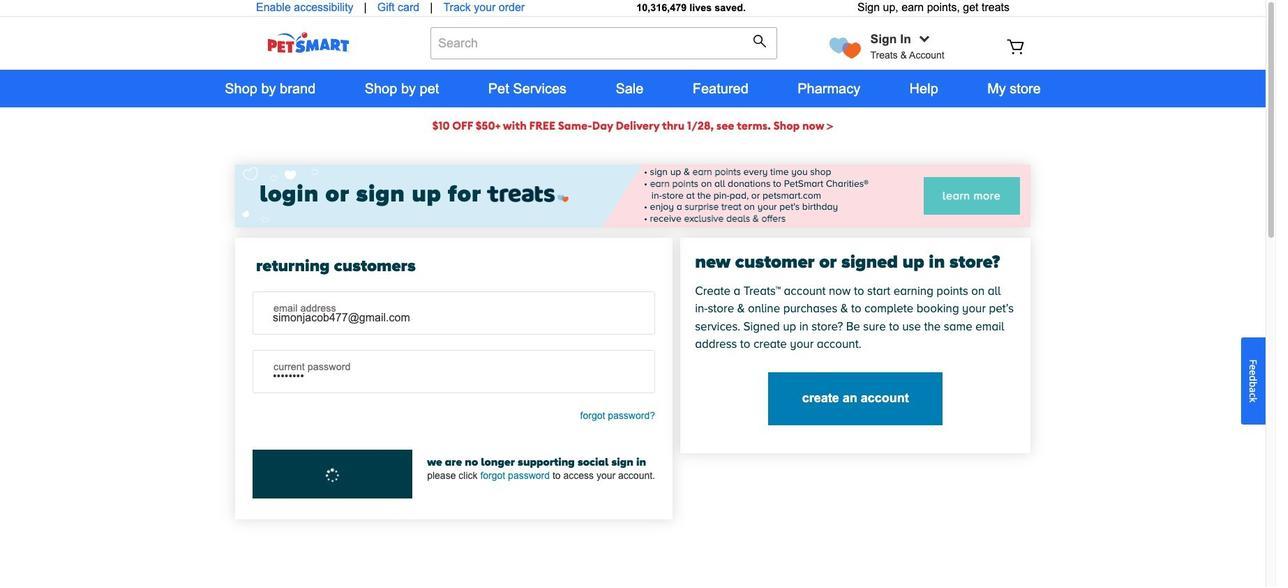 Task type: locate. For each thing, give the bounding box(es) containing it.
loyalty icon image
[[829, 37, 861, 59]]

None search field
[[430, 27, 777, 73]]

None submit
[[753, 34, 770, 52]]

search text field
[[430, 27, 777, 59]]

None password field
[[253, 351, 654, 393]]

None text field
[[253, 292, 654, 334]]

loyalty treats image
[[481, 186, 569, 202]]



Task type: describe. For each thing, give the bounding box(es) containing it.
spinner image
[[323, 466, 341, 486]]

petsmart image
[[242, 32, 375, 53]]



Task type: vqa. For each thing, say whether or not it's contained in the screenshot.
leftmost Simply Nourish® Original Cat Wet Food - 2.8 Oz, Natural, Stew, Grain Free image
no



